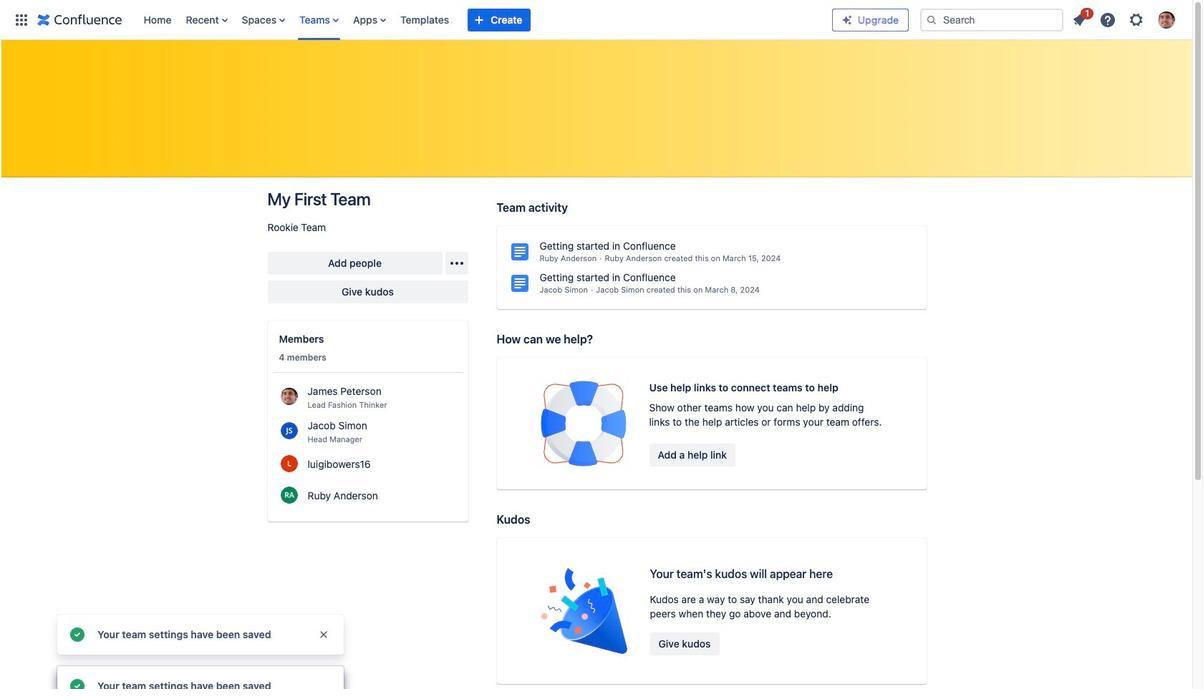 Task type: describe. For each thing, give the bounding box(es) containing it.
2 more information about this user image from the top
[[280, 487, 298, 504]]

notification icon image
[[1071, 11, 1088, 28]]

2 more information about this user image from the top
[[280, 455, 298, 472]]

premium image
[[842, 14, 853, 25]]

dismiss image
[[318, 630, 329, 641]]

actions image
[[448, 255, 465, 272]]

appswitcher icon image
[[13, 11, 30, 28]]

your profile and preferences image
[[1158, 11, 1175, 28]]

help icon image
[[1099, 11, 1117, 28]]

global element
[[9, 0, 832, 40]]



Task type: locate. For each thing, give the bounding box(es) containing it.
1 more information about this user image from the top
[[280, 422, 298, 439]]

1 vertical spatial more information about this user image
[[280, 455, 298, 472]]

0 vertical spatial more information about this user image
[[280, 422, 298, 439]]

settings icon image
[[1128, 11, 1145, 28]]

1 horizontal spatial list
[[1067, 5, 1184, 33]]

list for the premium 'icon'
[[1067, 5, 1184, 33]]

more information about this user image
[[280, 422, 298, 439], [280, 487, 298, 504]]

banner
[[0, 0, 1193, 40]]

more information about this user image
[[280, 388, 298, 405], [280, 455, 298, 472]]

list item
[[1067, 5, 1094, 31]]

1 vertical spatial more information about this user image
[[280, 487, 298, 504]]

list for appswitcher icon
[[136, 0, 832, 40]]

success image
[[69, 627, 86, 644]]

None search field
[[920, 8, 1064, 31]]

Search field
[[920, 8, 1064, 31]]

1 more information about this user image from the top
[[280, 388, 298, 405]]

0 horizontal spatial list
[[136, 0, 832, 40]]

success image
[[69, 678, 86, 690], [69, 678, 86, 690]]

list
[[136, 0, 832, 40], [1067, 5, 1184, 33]]

0 vertical spatial more information about this user image
[[280, 388, 298, 405]]

confluence image
[[37, 11, 122, 28], [37, 11, 122, 28]]

list item inside list
[[1067, 5, 1094, 31]]

search image
[[926, 14, 938, 25]]



Task type: vqa. For each thing, say whether or not it's contained in the screenshot.
Search field
yes



